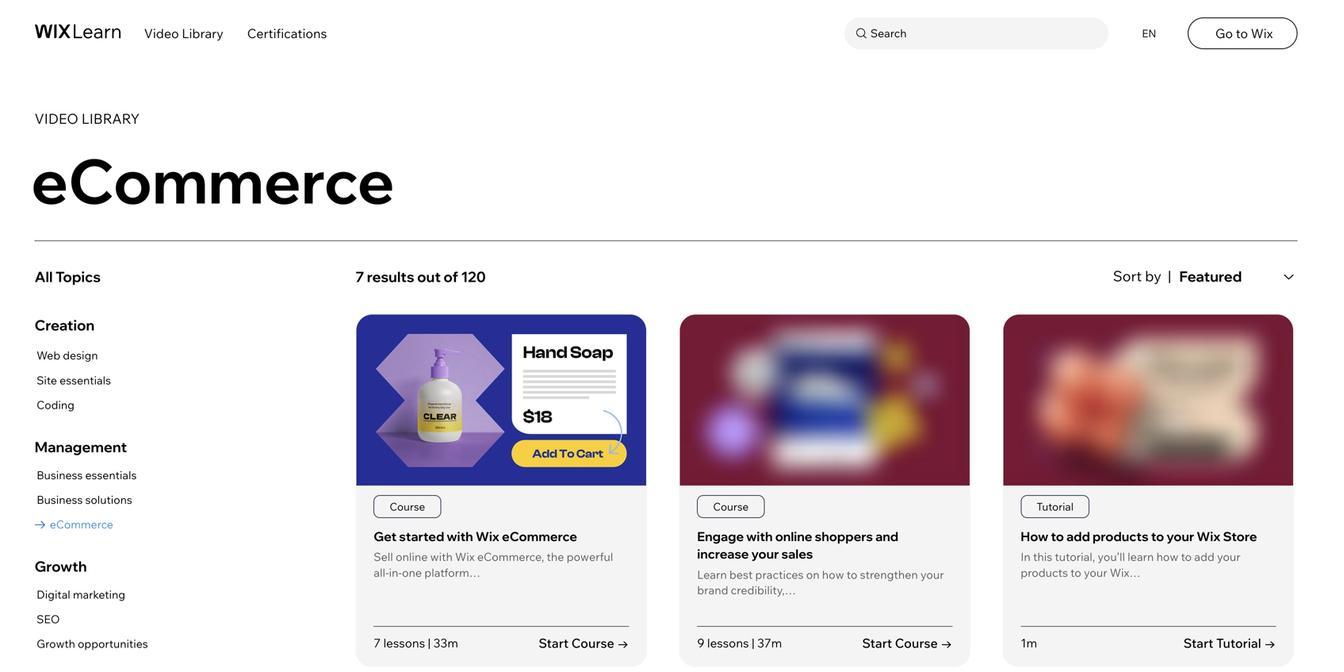Task type: vqa. For each thing, say whether or not it's contained in the screenshot.
Blog
no



Task type: describe. For each thing, give the bounding box(es) containing it.
you'll
[[1098, 549, 1126, 564]]

engage with online shoppers and increase your sales learn best practices on how to strengthen your brand credibility,…
[[698, 528, 945, 597]]

| for get started with wix ecommerce
[[428, 635, 431, 650]]

video library link
[[144, 25, 224, 41]]

a stylized product page, with cans of fine wine for sale. this product makes over one million dollars, from sixty-eight thousand payments. image
[[680, 315, 970, 485]]

engage
[[698, 528, 744, 544]]

9
[[698, 635, 705, 650]]

ecommerce button
[[35, 515, 137, 535]]

en
[[1143, 27, 1157, 40]]

growth for growth opportunities
[[37, 637, 75, 651]]

7 for 7 results out of 120
[[356, 268, 364, 286]]

one
[[402, 565, 422, 580]]

1 vertical spatial add
[[1195, 549, 1215, 564]]

lessons for increase
[[708, 635, 749, 650]]

all topics
[[35, 268, 101, 286]]

to right how
[[1052, 528, 1065, 544]]

in
[[1021, 549, 1031, 564]]

sales
[[782, 546, 814, 562]]

list item containing get started with wix ecommerce
[[356, 314, 647, 667]]

powerful
[[567, 549, 614, 564]]

the
[[547, 549, 564, 564]]

library
[[82, 110, 140, 127]]

filtered results region
[[356, 261, 1310, 672]]

start for engage with online shoppers and increase your sales
[[863, 635, 893, 651]]

in-
[[389, 565, 402, 580]]

growth opportunities
[[37, 637, 148, 651]]

opportunities
[[78, 637, 148, 651]]

with inside engage with online shoppers and increase your sales learn best practices on how to strengthen your brand credibility,…
[[747, 528, 773, 544]]

start course → for engage with online shoppers and increase your sales
[[863, 635, 953, 651]]

7 for 7 lessons | 33m
[[374, 635, 381, 650]]

results
[[367, 268, 415, 286]]

0 vertical spatial add
[[1067, 528, 1091, 544]]

start tutorial → button
[[1184, 634, 1277, 652]]

business essentials button
[[35, 465, 137, 485]]

how
[[1021, 528, 1049, 544]]

filters navigation
[[35, 261, 335, 672]]

get started with wix ecommerce sell online with wix ecommerce, the powerful all-in-one platform…
[[374, 528, 614, 580]]

creation
[[35, 316, 95, 334]]

→ for how to add products to your wix store
[[1265, 635, 1277, 651]]

marketing
[[73, 587, 125, 601]]

en button
[[1133, 17, 1165, 49]]

sort
[[1114, 267, 1143, 285]]

go
[[1216, 25, 1234, 41]]

on
[[807, 567, 820, 581]]

best
[[730, 567, 753, 581]]

seo button
[[35, 609, 148, 629]]

brand
[[698, 583, 729, 597]]

growth for growth
[[35, 557, 87, 575]]

how to add products to your wix store image
[[1004, 315, 1294, 485]]

ecommerce inside get started with wix ecommerce sell online with wix ecommerce, the powerful all-in-one platform…
[[502, 528, 578, 544]]

all
[[35, 268, 53, 286]]

store
[[1224, 528, 1258, 544]]

0 vertical spatial tutorial
[[1037, 500, 1074, 513]]

seo
[[37, 612, 60, 626]]

engage with online shoppers and increase your sales link
[[698, 528, 899, 562]]

start tutorial →
[[1184, 635, 1277, 651]]

business solutions
[[37, 493, 132, 507]]

digital marketing button
[[35, 585, 148, 605]]

video library
[[144, 25, 224, 41]]

sort by  |
[[1114, 267, 1172, 285]]

seo list item
[[35, 609, 148, 629]]

growth opportunities list item
[[35, 634, 148, 654]]

site essentials list item
[[35, 370, 111, 390]]

business for business essentials
[[37, 468, 83, 482]]

learn
[[698, 567, 727, 581]]

your left store
[[1167, 528, 1195, 544]]

0 vertical spatial products
[[1093, 528, 1149, 544]]

solutions
[[85, 493, 132, 507]]

to down tutorial,
[[1071, 565, 1082, 580]]

9 lessons | 37m
[[698, 635, 783, 650]]

37m
[[758, 635, 783, 650]]

ecommerce,
[[477, 549, 545, 564]]

started
[[399, 528, 445, 544]]

wix up "platform…"
[[455, 549, 475, 564]]

strengthen
[[861, 567, 919, 581]]

growth opportunities button
[[35, 634, 148, 654]]

web
[[37, 348, 60, 362]]

management
[[35, 438, 127, 456]]

list item containing engage with online shoppers and increase your sales
[[679, 314, 971, 667]]

business for business solutions
[[37, 493, 83, 507]]

digital marketing list item
[[35, 585, 148, 605]]

wix inside how to add products to your wix store in this tutorial, you'll learn how to add your products to your wix…
[[1197, 528, 1221, 544]]

wix up ecommerce,
[[476, 528, 500, 544]]

list for creation
[[35, 346, 111, 415]]

your right "strengthen"
[[921, 567, 945, 581]]

tutorial inside button
[[1217, 635, 1262, 651]]

your down you'll on the bottom
[[1085, 565, 1108, 580]]

| for engage with online shoppers and increase your sales
[[752, 635, 755, 650]]

video
[[144, 25, 179, 41]]

coding button
[[35, 395, 111, 415]]

tutorial,
[[1056, 549, 1096, 564]]

stylized product page for hand soap, eighteen dollars, with an add to cart button. image
[[357, 315, 647, 485]]



Task type: locate. For each thing, give the bounding box(es) containing it.
1 horizontal spatial start course →
[[863, 635, 953, 651]]

→
[[618, 635, 629, 651], [941, 635, 953, 651], [1265, 635, 1277, 651]]

menu bar containing video library
[[0, 0, 1333, 63]]

1 vertical spatial growth
[[37, 637, 75, 651]]

with
[[447, 528, 473, 544], [747, 528, 773, 544], [431, 549, 453, 564]]

list item containing how to add products to your wix store
[[1003, 314, 1295, 667]]

wix inside go to wix link
[[1252, 25, 1274, 41]]

credibility,…
[[731, 583, 796, 597]]

0 horizontal spatial add
[[1067, 528, 1091, 544]]

essentials down design
[[60, 373, 111, 387]]

0 horizontal spatial 7
[[356, 268, 364, 286]]

0 horizontal spatial start course →
[[539, 635, 629, 651]]

certifications link
[[247, 25, 327, 41]]

0 vertical spatial growth
[[35, 557, 87, 575]]

ecommerce
[[31, 142, 395, 219], [50, 517, 113, 531], [502, 528, 578, 544]]

business solutions button
[[35, 490, 137, 510]]

site essentials
[[37, 373, 111, 387]]

1 horizontal spatial online
[[776, 528, 813, 544]]

video library
[[35, 110, 140, 127]]

lessons right 9
[[708, 635, 749, 650]]

to left "strengthen"
[[847, 567, 858, 581]]

1 → from the left
[[618, 635, 629, 651]]

7 left results
[[356, 268, 364, 286]]

your
[[1167, 528, 1195, 544], [752, 546, 779, 562], [1218, 549, 1241, 564], [1085, 565, 1108, 580], [921, 567, 945, 581]]

products up you'll on the bottom
[[1093, 528, 1149, 544]]

online
[[776, 528, 813, 544], [396, 549, 428, 564]]

0 vertical spatial 7
[[356, 268, 364, 286]]

business up business solutions at bottom
[[37, 468, 83, 482]]

to right go
[[1237, 25, 1249, 41]]

business solutions list item
[[35, 490, 137, 510]]

0 horizontal spatial |
[[428, 635, 431, 650]]

0 horizontal spatial start course → button
[[539, 634, 629, 652]]

start course → button
[[539, 634, 629, 652], [863, 634, 953, 652]]

list containing get started with wix ecommerce
[[356, 314, 1298, 672]]

lessons left 33m
[[384, 635, 425, 650]]

2 list item from the left
[[679, 314, 971, 667]]

web design list item
[[35, 346, 111, 366]]

1 start course → button from the left
[[539, 634, 629, 652]]

video
[[35, 110, 78, 127]]

1 vertical spatial how
[[823, 567, 845, 581]]

essentials for business essentials
[[85, 468, 137, 482]]

business essentials
[[37, 468, 137, 482]]

start course → button for get started with wix ecommerce
[[539, 634, 629, 652]]

0 vertical spatial essentials
[[60, 373, 111, 387]]

add right the learn
[[1195, 549, 1215, 564]]

7 lessons | 33m
[[374, 635, 458, 650]]

7 results out of 120
[[356, 268, 486, 286]]

3 list item from the left
[[1003, 314, 1295, 667]]

1 vertical spatial tutorial
[[1217, 635, 1262, 651]]

design
[[63, 348, 98, 362]]

business essentials list item
[[35, 465, 137, 485]]

site
[[37, 373, 57, 387]]

all topics button
[[35, 261, 335, 293]]

how inside engage with online shoppers and increase your sales learn best practices on how to strengthen your brand credibility,…
[[823, 567, 845, 581]]

start course → for get started with wix ecommerce
[[539, 635, 629, 651]]

get
[[374, 528, 397, 544]]

0 horizontal spatial online
[[396, 549, 428, 564]]

how right the learn
[[1157, 549, 1179, 564]]

out
[[417, 268, 441, 286]]

1 horizontal spatial products
[[1093, 528, 1149, 544]]

| left 33m
[[428, 635, 431, 650]]

33m
[[434, 635, 458, 650]]

list containing digital marketing
[[35, 585, 148, 654]]

7 inside list item
[[374, 635, 381, 650]]

2 horizontal spatial |
[[1169, 267, 1172, 285]]

1 horizontal spatial tutorial
[[1217, 635, 1262, 651]]

0 horizontal spatial start
[[539, 635, 569, 651]]

1 horizontal spatial how
[[1157, 549, 1179, 564]]

0 vertical spatial how
[[1157, 549, 1179, 564]]

certifications
[[247, 25, 327, 41]]

1 horizontal spatial lessons
[[708, 635, 749, 650]]

2 lessons from the left
[[708, 635, 749, 650]]

increase
[[698, 546, 749, 562]]

digital marketing
[[37, 587, 125, 601]]

business down the business essentials list item
[[37, 493, 83, 507]]

essentials
[[60, 373, 111, 387], [85, 468, 137, 482]]

list containing business essentials
[[35, 465, 137, 535]]

of
[[444, 268, 458, 286]]

1 vertical spatial business
[[37, 493, 83, 507]]

growth down seo
[[37, 637, 75, 651]]

to up the learn
[[1152, 528, 1165, 544]]

1 vertical spatial essentials
[[85, 468, 137, 482]]

add
[[1067, 528, 1091, 544], [1195, 549, 1215, 564]]

online inside get started with wix ecommerce sell online with wix ecommerce, the powerful all-in-one platform…
[[396, 549, 428, 564]]

coding list item
[[35, 395, 111, 415]]

growth up the digital
[[35, 557, 87, 575]]

growth
[[35, 557, 87, 575], [37, 637, 75, 651]]

business inside business essentials button
[[37, 468, 83, 482]]

→ for get started with wix ecommerce
[[618, 635, 629, 651]]

business
[[37, 468, 83, 482], [37, 493, 83, 507]]

start inside start tutorial → button
[[1184, 635, 1214, 651]]

1m
[[1021, 635, 1038, 650]]

| right sort
[[1169, 267, 1172, 285]]

1 horizontal spatial |
[[752, 635, 755, 650]]

0 horizontal spatial →
[[618, 635, 629, 651]]

7
[[356, 268, 364, 286], [374, 635, 381, 650]]

ecommerce inside button
[[50, 517, 113, 531]]

0 horizontal spatial list item
[[356, 314, 647, 667]]

tutorial
[[1037, 500, 1074, 513], [1217, 635, 1262, 651]]

7 left 33m
[[374, 635, 381, 650]]

web design button
[[35, 346, 111, 366]]

0 horizontal spatial tutorial
[[1037, 500, 1074, 513]]

3 → from the left
[[1265, 635, 1277, 651]]

to inside engage with online shoppers and increase your sales learn best practices on how to strengthen your brand credibility,…
[[847, 567, 858, 581]]

site essentials button
[[35, 370, 111, 390]]

1 lessons from the left
[[384, 635, 425, 650]]

web design
[[37, 348, 98, 362]]

go to wix
[[1216, 25, 1274, 41]]

start course → button for engage with online shoppers and increase your sales
[[863, 634, 953, 652]]

2 start course → button from the left
[[863, 634, 953, 652]]

online up sales
[[776, 528, 813, 544]]

products down this
[[1021, 565, 1069, 580]]

2 start from the left
[[863, 635, 893, 651]]

products
[[1093, 528, 1149, 544], [1021, 565, 1069, 580]]

course
[[390, 500, 425, 513], [714, 500, 749, 513], [572, 635, 615, 651], [896, 635, 938, 651]]

this
[[1034, 549, 1053, 564]]

list item
[[356, 314, 647, 667], [679, 314, 971, 667], [1003, 314, 1295, 667]]

1 vertical spatial 7
[[374, 635, 381, 650]]

list containing web design
[[35, 346, 111, 415]]

| left 37m
[[752, 635, 755, 650]]

1 horizontal spatial →
[[941, 635, 953, 651]]

to right the learn
[[1182, 549, 1193, 564]]

essentials inside list item
[[60, 373, 111, 387]]

online up one
[[396, 549, 428, 564]]

wix…
[[1111, 565, 1141, 580]]

lessons
[[384, 635, 425, 650], [708, 635, 749, 650]]

1 vertical spatial online
[[396, 549, 428, 564]]

how inside how to add products to your wix store in this tutorial, you'll learn how to add your products to your wix…
[[1157, 549, 1179, 564]]

how to add products to your wix store link
[[1021, 528, 1258, 544]]

essentials for site essentials
[[60, 373, 111, 387]]

2 business from the top
[[37, 493, 83, 507]]

1 start from the left
[[539, 635, 569, 651]]

0 horizontal spatial how
[[823, 567, 845, 581]]

1 horizontal spatial list item
[[679, 314, 971, 667]]

wix left store
[[1197, 528, 1221, 544]]

topics
[[56, 268, 101, 286]]

essentials up solutions
[[85, 468, 137, 482]]

online inside engage with online shoppers and increase your sales learn best practices on how to strengthen your brand credibility,…
[[776, 528, 813, 544]]

2 horizontal spatial →
[[1265, 635, 1277, 651]]

2 → from the left
[[941, 635, 953, 651]]

go to wix link
[[1188, 17, 1298, 49]]

get started with wix ecommerce link
[[374, 528, 578, 544]]

|
[[1169, 267, 1172, 285], [428, 635, 431, 650], [752, 635, 755, 650]]

all-
[[374, 565, 389, 580]]

3 start from the left
[[1184, 635, 1214, 651]]

120
[[461, 268, 486, 286]]

shoppers
[[815, 528, 874, 544]]

1 horizontal spatial start course → button
[[863, 634, 953, 652]]

start for how to add products to your wix store
[[1184, 635, 1214, 651]]

2 horizontal spatial start
[[1184, 635, 1214, 651]]

practices
[[756, 567, 804, 581]]

how to add products to your wix store in this tutorial, you'll learn how to add your products to your wix…
[[1021, 528, 1258, 580]]

list inside filtered results region
[[356, 314, 1298, 672]]

Search text field
[[867, 23, 1105, 43]]

growth inside button
[[37, 637, 75, 651]]

0 horizontal spatial lessons
[[384, 635, 425, 650]]

1 horizontal spatial add
[[1195, 549, 1215, 564]]

to
[[1237, 25, 1249, 41], [1052, 528, 1065, 544], [1152, 528, 1165, 544], [1182, 549, 1193, 564], [1071, 565, 1082, 580], [847, 567, 858, 581]]

1 horizontal spatial 7
[[374, 635, 381, 650]]

menu bar
[[0, 0, 1333, 63]]

0 vertical spatial online
[[776, 528, 813, 544]]

how right the on
[[823, 567, 845, 581]]

list for management
[[35, 465, 137, 535]]

1 horizontal spatial start
[[863, 635, 893, 651]]

essentials inside list item
[[85, 468, 137, 482]]

and
[[876, 528, 899, 544]]

your up practices
[[752, 546, 779, 562]]

digital
[[37, 587, 70, 601]]

list
[[356, 314, 1298, 672], [35, 346, 111, 415], [35, 465, 137, 535], [35, 585, 148, 654]]

business inside business solutions button
[[37, 493, 83, 507]]

0 horizontal spatial products
[[1021, 565, 1069, 580]]

library
[[182, 25, 224, 41]]

2 start course → from the left
[[863, 635, 953, 651]]

1 start course → from the left
[[539, 635, 629, 651]]

add up tutorial,
[[1067, 528, 1091, 544]]

your down store
[[1218, 549, 1241, 564]]

coding
[[37, 398, 75, 412]]

2 horizontal spatial list item
[[1003, 314, 1295, 667]]

lessons for sell
[[384, 635, 425, 650]]

0 vertical spatial business
[[37, 468, 83, 482]]

platform…
[[425, 565, 481, 580]]

start
[[539, 635, 569, 651], [863, 635, 893, 651], [1184, 635, 1214, 651]]

1 vertical spatial products
[[1021, 565, 1069, 580]]

learn
[[1128, 549, 1155, 564]]

ecommerce list item
[[35, 515, 137, 535]]

1 business from the top
[[37, 468, 83, 482]]

1 list item from the left
[[356, 314, 647, 667]]

→ for engage with online shoppers and increase your sales
[[941, 635, 953, 651]]

list for growth
[[35, 585, 148, 654]]

wix right go
[[1252, 25, 1274, 41]]

start for get started with wix ecommerce
[[539, 635, 569, 651]]

sell
[[374, 549, 393, 564]]



